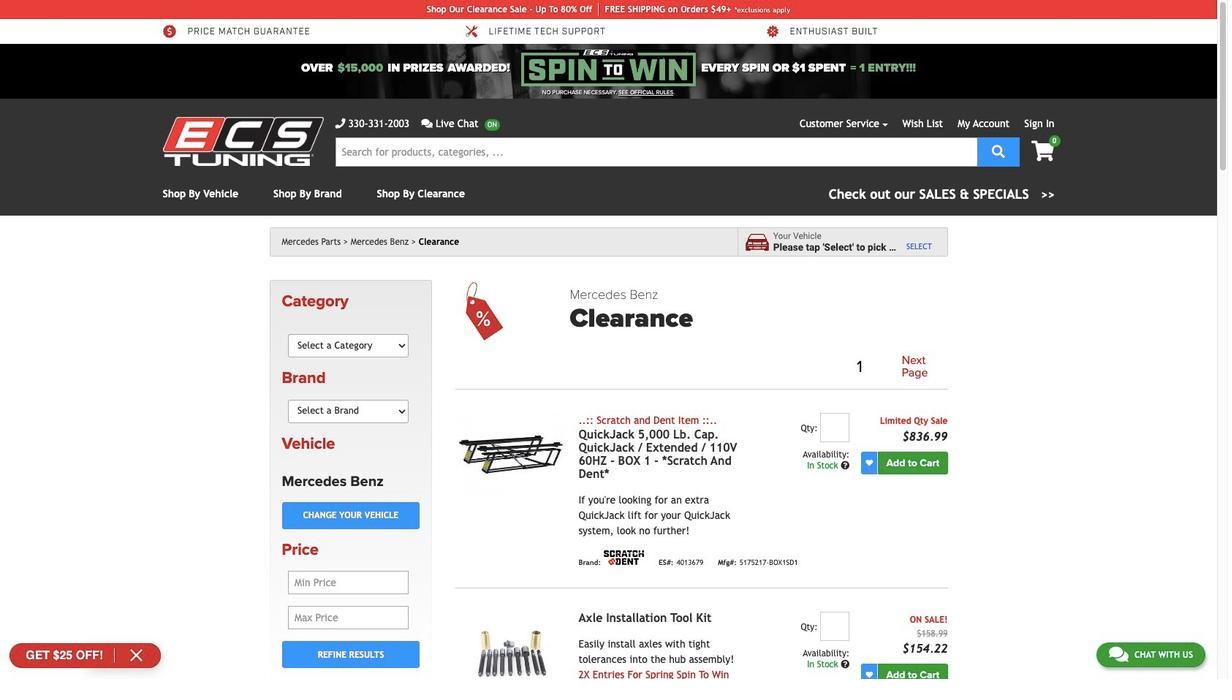 Task type: vqa. For each thing, say whether or not it's contained in the screenshot.
question circle image
yes



Task type: describe. For each thing, give the bounding box(es) containing it.
ecs tuning image
[[163, 117, 324, 166]]

Search text field
[[335, 137, 977, 167]]

es#4013679 - 5175217-box1sd1 - quickjack 5,000 lb. cap. quickjack / extended / 110v 60hz - box 1 - *scratch and dent* - if you're looking for an extra quickjack lift for your quickjack system, look no further! - scratch & dent - audi bmw volkswagen mercedes benz mini porsche image
[[456, 413, 567, 496]]

Max Price number field
[[288, 606, 409, 630]]

1 question circle image from the top
[[841, 461, 850, 470]]

scratch & dent - corporate logo image
[[604, 551, 644, 565]]

es#3521794 - 010012sch01a - axle installation tool kit - easily install axles with tight tolerances into the hub assembly! - schwaben - audi bmw volkswagen mercedes benz mini porsche image
[[456, 612, 567, 679]]

ecs tuning 'spin to win' contest logo image
[[522, 50, 696, 86]]

2 question circle image from the top
[[841, 660, 850, 669]]

phone image
[[335, 118, 346, 129]]

search image
[[992, 144, 1005, 158]]



Task type: locate. For each thing, give the bounding box(es) containing it.
0 vertical spatial question circle image
[[841, 461, 850, 470]]

shopping cart image
[[1032, 141, 1055, 162]]

comments image
[[1109, 646, 1129, 663]]

None number field
[[821, 413, 850, 442], [821, 612, 850, 641], [821, 413, 850, 442], [821, 612, 850, 641]]

comments image
[[421, 118, 433, 129]]

paginated product list navigation navigation
[[570, 352, 948, 383]]

add to wish list image
[[866, 460, 873, 467]]

add to wish list image
[[866, 672, 873, 679]]

Min Price number field
[[288, 571, 409, 595]]

1 vertical spatial question circle image
[[841, 660, 850, 669]]

question circle image
[[841, 461, 850, 470], [841, 660, 850, 669]]



